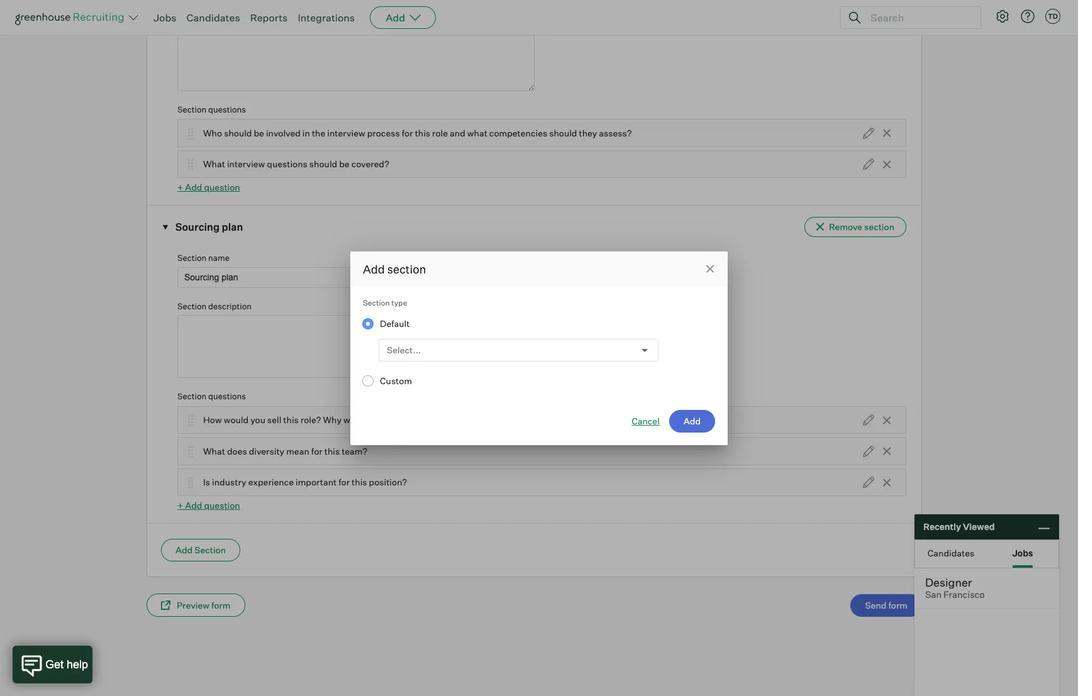 Task type: describe. For each thing, give the bounding box(es) containing it.
add section
[[363, 262, 426, 276]]

designer
[[926, 576, 973, 590]]

2 edit image from the top
[[864, 415, 875, 426]]

their
[[426, 415, 445, 426]]

description for should
[[208, 14, 252, 24]]

section for add section
[[388, 262, 426, 276]]

section up how
[[177, 392, 207, 402]]

edit image for is industry experience important for this position?
[[864, 477, 875, 489]]

1 vertical spatial jobs
[[1013, 548, 1034, 559]]

section left name
[[177, 253, 207, 263]]

who
[[203, 128, 222, 138]]

question for does
[[204, 501, 240, 511]]

remove section
[[829, 222, 895, 233]]

section description for who
[[177, 14, 252, 24]]

for right mean
[[311, 446, 323, 457]]

default
[[380, 318, 410, 329]]

position?
[[369, 477, 407, 488]]

+ add question for what does diversity mean for this team?
[[177, 501, 240, 511]]

designer san francisco
[[926, 576, 985, 601]]

td button
[[1044, 6, 1064, 26]]

edit image for who should be involved in the interview process for this role and what competencies should they assess?
[[864, 159, 875, 170]]

us
[[589, 415, 599, 426]]

company
[[479, 415, 517, 426]]

what
[[468, 128, 488, 138]]

0 horizontal spatial interview
[[227, 159, 265, 170]]

add inside popup button
[[386, 11, 405, 24]]

who should be involved in the interview process for this role and what competencies should they assess?
[[203, 128, 632, 138]]

questions for you
[[208, 392, 246, 402]]

this left position? on the left of page
[[352, 477, 367, 488]]

this left role on the left of page
[[415, 128, 431, 138]]

description for would
[[208, 301, 252, 311]]

Search text field
[[868, 8, 970, 27]]

add button
[[370, 6, 436, 29]]

mean
[[286, 446, 309, 457]]

for right important
[[339, 477, 350, 488]]

you
[[251, 415, 266, 426]]

section down section name at the top left of page
[[177, 301, 207, 311]]

for left us
[[576, 415, 587, 426]]

section up who
[[177, 104, 207, 114]]

what for what interview questions should be covered?
[[203, 159, 225, 170]]

this right us
[[610, 415, 626, 426]]

1 vertical spatial questions
[[267, 159, 308, 170]]

involved
[[266, 128, 301, 138]]

what for what does diversity mean for this team?
[[203, 446, 225, 457]]

section for remove section
[[865, 222, 895, 233]]

1 role? from the left
[[301, 415, 321, 426]]

section description text field for would
[[177, 316, 535, 379]]

viewed
[[964, 522, 995, 533]]

+ for what interview questions should be covered?
[[177, 182, 183, 193]]

industry
[[212, 477, 246, 488]]

+ add question for what interview questions should be covered?
[[177, 182, 240, 193]]

select...
[[387, 345, 421, 355]]

candidates link
[[187, 11, 240, 24]]

they
[[579, 128, 597, 138]]

covered?
[[352, 159, 390, 170]]

what interview questions should be covered?
[[203, 159, 390, 170]]

td
[[1048, 12, 1059, 21]]

1 section name text field from the top
[[177, 0, 535, 1]]

team?
[[342, 446, 368, 457]]

preview form button
[[147, 594, 245, 618]]

the
[[312, 128, 326, 138]]

remove
[[829, 222, 863, 233]]

add section dialog
[[351, 251, 728, 445]]

1 vertical spatial in
[[601, 415, 608, 426]]

experience
[[248, 477, 294, 488]]

questions for be
[[208, 104, 246, 114]]

leave
[[402, 415, 424, 426]]

0 horizontal spatial jobs
[[154, 11, 177, 24]]

type option group
[[356, 317, 713, 389]]

competencies
[[490, 128, 548, 138]]

send form button
[[851, 595, 923, 617]]

sourcing
[[175, 221, 220, 233]]

preview
[[177, 600, 210, 611]]

how would you sell this role? why would anyone leave their current company to come work for us in this role?
[[203, 415, 648, 426]]

section questions for who should be involved in the interview process for this role and what competencies should they assess?
[[177, 104, 246, 114]]

work
[[554, 415, 574, 426]]

integrations link
[[298, 11, 355, 24]]

1 horizontal spatial should
[[310, 159, 337, 170]]

0 horizontal spatial in
[[303, 128, 310, 138]]

current
[[447, 415, 477, 426]]

name
[[208, 253, 230, 263]]

sourcing plan
[[175, 221, 243, 233]]



Task type: vqa. For each thing, say whether or not it's contained in the screenshot.
Section description associated with How
yes



Task type: locate. For each thing, give the bounding box(es) containing it.
1 horizontal spatial would
[[344, 415, 368, 426]]

1 vertical spatial interview
[[227, 159, 265, 170]]

+ add question link for what does diversity mean for this team?
[[177, 501, 240, 511]]

candidates
[[187, 11, 240, 24]]

be left covered?
[[339, 159, 350, 170]]

configure image
[[996, 9, 1011, 24]]

2 + add question link from the top
[[177, 501, 240, 511]]

1 edit image from the top
[[864, 159, 875, 170]]

diversity
[[249, 446, 285, 457]]

0 vertical spatial jobs
[[154, 11, 177, 24]]

1 vertical spatial +
[[177, 501, 183, 511]]

0 vertical spatial be
[[254, 128, 264, 138]]

+ up add section
[[177, 501, 183, 511]]

section name text field up the 'section type'
[[177, 267, 535, 288]]

add section button
[[161, 540, 240, 562]]

section questions
[[177, 104, 246, 114], [177, 392, 246, 402]]

0 vertical spatial + add question link
[[177, 182, 240, 193]]

section right the remove
[[865, 222, 895, 233]]

questions down involved
[[267, 159, 308, 170]]

important
[[296, 477, 337, 488]]

section description down name
[[177, 301, 252, 311]]

section name text field up integrations
[[177, 0, 535, 1]]

is
[[203, 477, 210, 488]]

1 would from the left
[[224, 415, 249, 426]]

in left the
[[303, 128, 310, 138]]

send form
[[866, 600, 908, 611]]

plan
[[222, 221, 243, 233]]

0 horizontal spatial would
[[224, 415, 249, 426]]

custom
[[380, 376, 412, 386]]

section questions for how would you sell this role? why would anyone leave their current company to come work for us in this role?
[[177, 392, 246, 402]]

what down who
[[203, 159, 225, 170]]

would left you
[[224, 415, 249, 426]]

add
[[386, 11, 405, 24], [185, 182, 202, 193], [363, 262, 385, 276], [684, 416, 701, 426], [185, 501, 202, 511], [176, 545, 193, 556]]

come
[[529, 415, 552, 426]]

what does diversity mean for this team?
[[203, 446, 368, 457]]

3 edit image from the top
[[864, 446, 875, 457]]

1 horizontal spatial form
[[889, 600, 908, 611]]

1 what from the top
[[203, 159, 225, 170]]

would
[[224, 415, 249, 426], [344, 415, 368, 426]]

0 vertical spatial section
[[865, 222, 895, 233]]

1 horizontal spatial be
[[339, 159, 350, 170]]

0 vertical spatial section description
[[177, 14, 252, 24]]

1 + from the top
[[177, 182, 183, 193]]

0 horizontal spatial role?
[[301, 415, 321, 426]]

this left team? on the bottom
[[325, 446, 340, 457]]

role
[[432, 128, 448, 138]]

for right process
[[402, 128, 413, 138]]

section right jobs link
[[177, 14, 207, 24]]

section up type
[[388, 262, 426, 276]]

1 vertical spatial be
[[339, 159, 350, 170]]

0 vertical spatial section name text field
[[177, 0, 535, 1]]

section description text field down the 'section type'
[[177, 316, 535, 379]]

cancel link
[[632, 415, 660, 428]]

+ add question down the is
[[177, 501, 240, 511]]

this right the sell
[[283, 415, 299, 426]]

question up 'plan' at the top
[[204, 182, 240, 193]]

what left does
[[203, 446, 225, 457]]

section description text field down integrations link at the top left of the page
[[177, 28, 535, 91]]

and
[[450, 128, 466, 138]]

1 vertical spatial section description text field
[[177, 316, 535, 379]]

section questions up how
[[177, 392, 246, 402]]

2 vertical spatial questions
[[208, 392, 246, 402]]

form for send form
[[889, 600, 908, 611]]

section questions up who
[[177, 104, 246, 114]]

2 + from the top
[[177, 501, 183, 511]]

is industry experience important for this position?
[[203, 477, 407, 488]]

1 + add question from the top
[[177, 182, 240, 193]]

0 vertical spatial + add question
[[177, 182, 240, 193]]

0 vertical spatial section questions
[[177, 104, 246, 114]]

cancel
[[632, 416, 660, 426]]

Section description text field
[[177, 28, 535, 91], [177, 316, 535, 379]]

2 question from the top
[[204, 501, 240, 511]]

0 vertical spatial description
[[208, 14, 252, 24]]

2 form from the left
[[889, 600, 908, 611]]

1 section description text field from the top
[[177, 28, 535, 91]]

questions
[[208, 104, 246, 114], [267, 159, 308, 170], [208, 392, 246, 402]]

questions up how
[[208, 392, 246, 402]]

section description right jobs link
[[177, 14, 252, 24]]

section up preview form
[[195, 545, 226, 556]]

in
[[303, 128, 310, 138], [601, 415, 608, 426]]

0 vertical spatial edit image
[[864, 128, 875, 139]]

would right why
[[344, 415, 368, 426]]

for
[[402, 128, 413, 138], [576, 415, 587, 426], [311, 446, 323, 457], [339, 477, 350, 488]]

+ add question up sourcing plan
[[177, 182, 240, 193]]

recently viewed
[[924, 522, 995, 533]]

1 section description from the top
[[177, 14, 252, 24]]

should
[[224, 128, 252, 138], [550, 128, 577, 138], [310, 159, 337, 170]]

section left type
[[363, 298, 390, 307]]

2 section name text field from the top
[[177, 267, 535, 288]]

0 vertical spatial interview
[[327, 128, 365, 138]]

section inside dialog
[[363, 298, 390, 307]]

+
[[177, 182, 183, 193], [177, 501, 183, 511]]

0 vertical spatial section description text field
[[177, 28, 535, 91]]

0 horizontal spatial should
[[224, 128, 252, 138]]

2 edit image from the top
[[864, 477, 875, 489]]

1 vertical spatial section
[[388, 262, 426, 276]]

1 vertical spatial edit image
[[864, 477, 875, 489]]

jobs link
[[154, 11, 177, 24]]

0 vertical spatial questions
[[208, 104, 246, 114]]

san
[[926, 590, 942, 601]]

send
[[866, 600, 887, 611]]

questions up who
[[208, 104, 246, 114]]

+ up sourcing
[[177, 182, 183, 193]]

2 + add question from the top
[[177, 501, 240, 511]]

+ for what does diversity mean for this team?
[[177, 501, 183, 511]]

add section
[[176, 545, 226, 556]]

should right who
[[224, 128, 252, 138]]

section
[[865, 222, 895, 233], [388, 262, 426, 276]]

1 question from the top
[[204, 182, 240, 193]]

1 description from the top
[[208, 14, 252, 24]]

td button
[[1046, 9, 1061, 24]]

2 what from the top
[[203, 446, 225, 457]]

reports
[[250, 11, 288, 24]]

should down the
[[310, 159, 337, 170]]

1 vertical spatial description
[[208, 301, 252, 311]]

0 vertical spatial in
[[303, 128, 310, 138]]

section inside button
[[865, 222, 895, 233]]

section
[[177, 14, 207, 24], [177, 104, 207, 114], [177, 253, 207, 263], [363, 298, 390, 307], [177, 301, 207, 311], [177, 392, 207, 402], [195, 545, 226, 556]]

preview form
[[177, 600, 231, 611]]

1 vertical spatial section name text field
[[177, 267, 535, 288]]

form for preview form
[[211, 600, 231, 611]]

0 horizontal spatial be
[[254, 128, 264, 138]]

2 horizontal spatial should
[[550, 128, 577, 138]]

1 vertical spatial section description
[[177, 301, 252, 311]]

add button
[[670, 410, 716, 433]]

2 section description from the top
[[177, 301, 252, 311]]

to
[[519, 415, 527, 426]]

reports link
[[250, 11, 288, 24]]

1 vertical spatial what
[[203, 446, 225, 457]]

remove section button
[[805, 217, 907, 238]]

1 horizontal spatial in
[[601, 415, 608, 426]]

section inside dialog
[[388, 262, 426, 276]]

1 horizontal spatial section
[[865, 222, 895, 233]]

1 horizontal spatial jobs
[[1013, 548, 1034, 559]]

how
[[203, 415, 222, 426]]

sell
[[267, 415, 282, 426]]

2 section questions from the top
[[177, 392, 246, 402]]

+ add question link for what interview questions should be covered?
[[177, 182, 240, 193]]

edit image for how would you sell this role? why would anyone leave their current company to come work for us in this role?
[[864, 446, 875, 457]]

why
[[323, 415, 342, 426]]

integrations
[[298, 11, 355, 24]]

0 vertical spatial edit image
[[864, 159, 875, 170]]

role? left why
[[301, 415, 321, 426]]

2 vertical spatial edit image
[[864, 446, 875, 457]]

francisco
[[944, 590, 985, 601]]

1 edit image from the top
[[864, 128, 875, 139]]

anyone
[[370, 415, 400, 426]]

2 description from the top
[[208, 301, 252, 311]]

this
[[415, 128, 431, 138], [283, 415, 299, 426], [610, 415, 626, 426], [325, 446, 340, 457], [352, 477, 367, 488]]

question for interview
[[204, 182, 240, 193]]

section name
[[177, 253, 230, 263]]

edit image for who should be involved in the interview process for this role and what competencies should they assess?
[[864, 128, 875, 139]]

question down 'industry'
[[204, 501, 240, 511]]

section description text field for process
[[177, 28, 535, 91]]

process
[[367, 128, 400, 138]]

recently
[[924, 522, 962, 533]]

form right 'send' at right
[[889, 600, 908, 611]]

type
[[392, 298, 407, 307]]

1 section questions from the top
[[177, 104, 246, 114]]

Section name text field
[[177, 0, 535, 1], [177, 267, 535, 288]]

section inside button
[[195, 545, 226, 556]]

greenhouse recruiting image
[[15, 10, 128, 25]]

what
[[203, 159, 225, 170], [203, 446, 225, 457]]

edit image
[[864, 159, 875, 170], [864, 415, 875, 426], [864, 446, 875, 457]]

0 vertical spatial what
[[203, 159, 225, 170]]

1 vertical spatial section questions
[[177, 392, 246, 402]]

1 horizontal spatial interview
[[327, 128, 365, 138]]

in right us
[[601, 415, 608, 426]]

1 horizontal spatial role?
[[628, 415, 648, 426]]

1 + add question link from the top
[[177, 182, 240, 193]]

assess?
[[599, 128, 632, 138]]

form
[[211, 600, 231, 611], [889, 600, 908, 611]]

jobs
[[154, 11, 177, 24], [1013, 548, 1034, 559]]

section description
[[177, 14, 252, 24], [177, 301, 252, 311]]

role? right us
[[628, 415, 648, 426]]

0 vertical spatial +
[[177, 182, 183, 193]]

1 vertical spatial edit image
[[864, 415, 875, 426]]

0 vertical spatial question
[[204, 182, 240, 193]]

form right 'preview'
[[211, 600, 231, 611]]

+ add question
[[177, 182, 240, 193], [177, 501, 240, 511]]

be
[[254, 128, 264, 138], [339, 159, 350, 170]]

+ add question link up sourcing plan
[[177, 182, 240, 193]]

1 vertical spatial + add question
[[177, 501, 240, 511]]

+ add question link down the is
[[177, 501, 240, 511]]

2 role? from the left
[[628, 415, 648, 426]]

2 section description text field from the top
[[177, 316, 535, 379]]

edit image
[[864, 128, 875, 139], [864, 477, 875, 489]]

be left involved
[[254, 128, 264, 138]]

1 form from the left
[[211, 600, 231, 611]]

1 vertical spatial question
[[204, 501, 240, 511]]

should left they
[[550, 128, 577, 138]]

2 would from the left
[[344, 415, 368, 426]]

interview
[[327, 128, 365, 138], [227, 159, 265, 170]]

1 vertical spatial + add question link
[[177, 501, 240, 511]]

section description for how
[[177, 301, 252, 311]]

role?
[[301, 415, 321, 426], [628, 415, 648, 426]]

description
[[208, 14, 252, 24], [208, 301, 252, 311]]

section type
[[363, 298, 407, 307]]

0 horizontal spatial section
[[388, 262, 426, 276]]

0 horizontal spatial form
[[211, 600, 231, 611]]

does
[[227, 446, 247, 457]]



